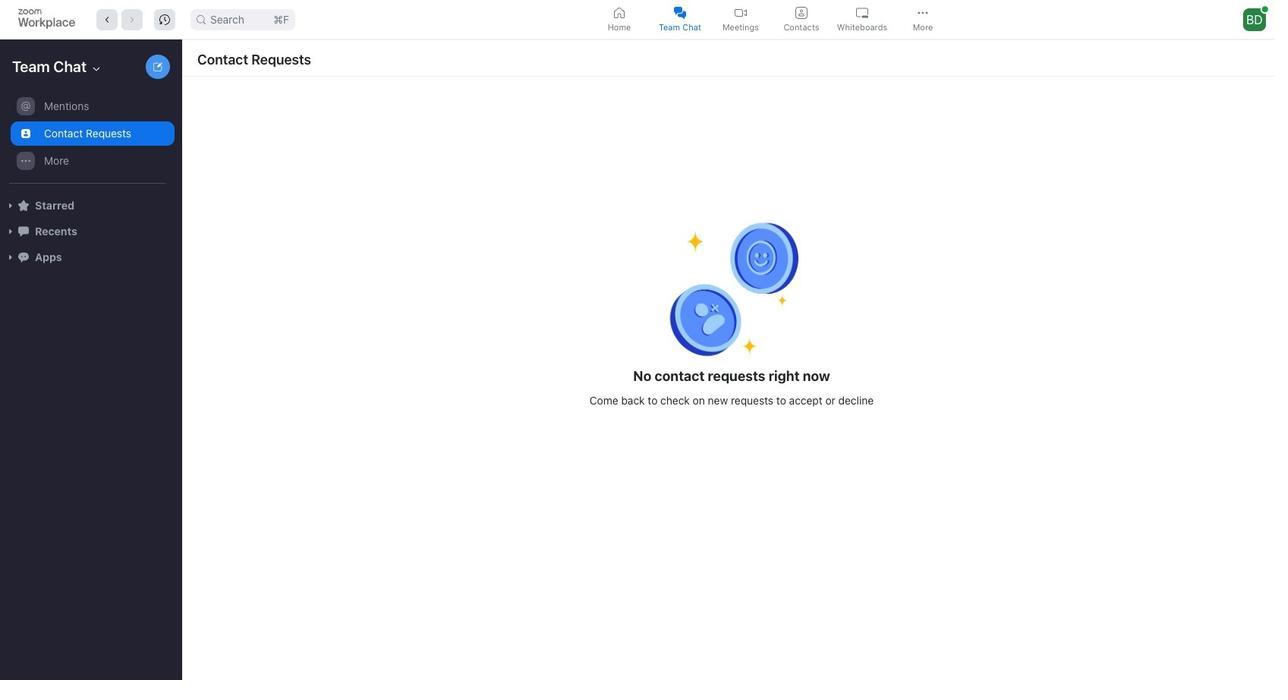Task type: locate. For each thing, give the bounding box(es) containing it.
magnifier image
[[197, 15, 206, 24]]

history image
[[159, 14, 170, 25]]

0 vertical spatial triangle right image
[[6, 201, 15, 210]]

triangle right image for recents tree item on the top left of the page
[[6, 227, 15, 236]]

apps tree item
[[6, 244, 175, 270]]

new image
[[153, 62, 162, 71], [153, 62, 162, 71]]

starred tree item
[[6, 193, 175, 219]]

1 vertical spatial triangle right image
[[6, 253, 15, 262]]

1 triangle right image from the top
[[6, 201, 15, 210]]

chevron down small image
[[90, 63, 103, 75]]

tree
[[0, 91, 179, 286]]

chevron left small image
[[102, 14, 112, 25], [102, 14, 112, 25]]

recents tree item
[[6, 219, 175, 244]]

star image
[[18, 200, 29, 211], [18, 200, 29, 211]]

triangle right image
[[6, 201, 15, 210], [6, 227, 15, 236], [6, 227, 15, 236], [6, 253, 15, 262]]

triangle right image
[[6, 201, 15, 210], [6, 253, 15, 262]]

group
[[0, 93, 175, 184]]

chatbot image
[[18, 252, 29, 263]]

tab list
[[591, 2, 956, 36]]

triangle right image inside "starred" tree item
[[6, 201, 15, 210]]

online image
[[1263, 6, 1269, 12], [1263, 6, 1269, 12]]

chat image
[[18, 226, 29, 237]]



Task type: vqa. For each thing, say whether or not it's contained in the screenshot.
RECENTS tree item
yes



Task type: describe. For each thing, give the bounding box(es) containing it.
triangle right image inside "starred" tree item
[[6, 201, 15, 210]]

history image
[[159, 14, 170, 25]]

2 triangle right image from the top
[[6, 253, 15, 262]]

chatbot image
[[18, 252, 29, 263]]

triangle right image for apps tree item
[[6, 253, 15, 262]]

magnifier image
[[197, 15, 206, 24]]

chat image
[[18, 226, 29, 237]]

chevron down small image
[[90, 63, 103, 75]]

triangle right image for triangle right image within the "starred" tree item
[[6, 201, 15, 210]]



